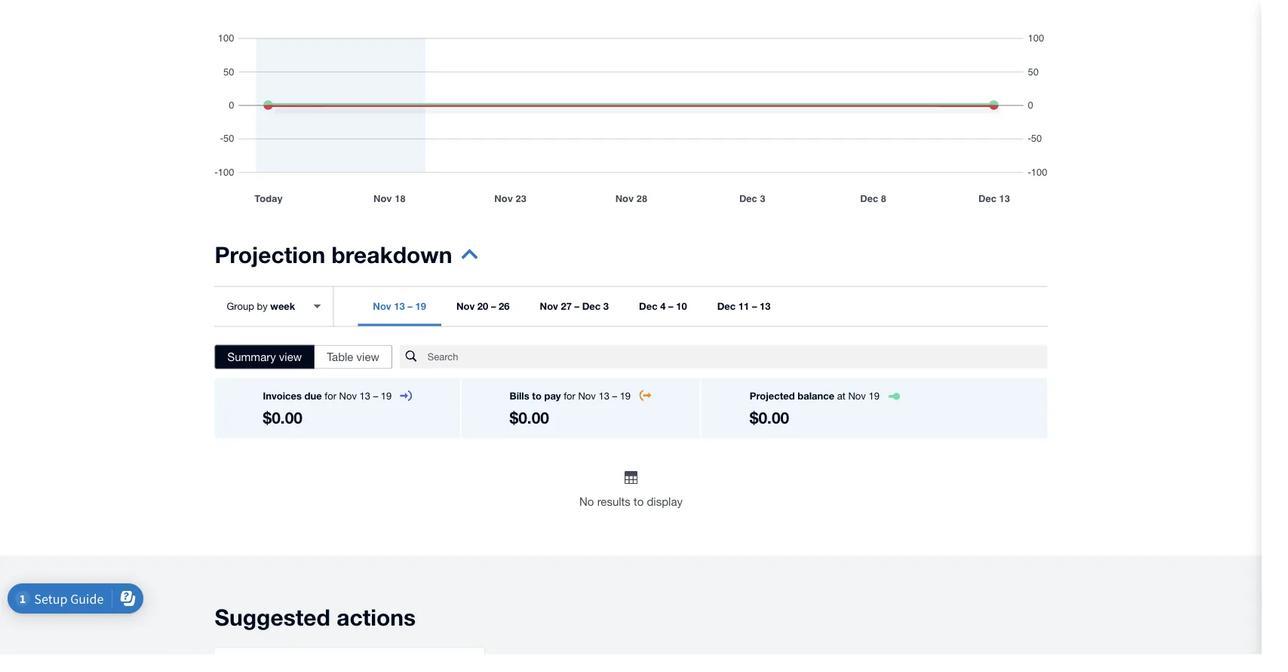 Task type: locate. For each thing, give the bounding box(es) containing it.
1 horizontal spatial $0.00
[[510, 408, 549, 427]]

2 horizontal spatial $0.00
[[750, 408, 789, 427]]

26
[[499, 301, 510, 312]]

summary
[[227, 350, 276, 364]]

1 horizontal spatial view
[[356, 350, 379, 364]]

dec left 3
[[582, 301, 601, 312]]

0 horizontal spatial $0.00
[[263, 408, 303, 427]]

2 $0.00 from the left
[[510, 408, 549, 427]]

0 horizontal spatial for
[[325, 390, 336, 402]]

breakdown
[[332, 241, 452, 268]]

to right results
[[634, 495, 644, 508]]

$0.00 inside invoices due for nov 13 – 19 $0.00
[[263, 408, 303, 427]]

– for 11
[[752, 301, 757, 312]]

0 horizontal spatial view
[[279, 350, 302, 364]]

invoices
[[263, 390, 302, 402]]

dec
[[582, 301, 601, 312], [639, 301, 658, 312], [717, 301, 736, 312]]

– for 13
[[408, 301, 412, 312]]

13 right 11 on the right
[[760, 301, 771, 312]]

–
[[408, 301, 412, 312], [491, 301, 496, 312], [574, 301, 579, 312], [668, 301, 673, 312], [752, 301, 757, 312], [373, 390, 378, 402], [612, 390, 617, 402]]

19 down breakdown
[[415, 301, 426, 312]]

view
[[279, 350, 302, 364], [356, 350, 379, 364]]

1 horizontal spatial for
[[564, 390, 575, 402]]

13 down table view
[[360, 390, 370, 402]]

11
[[738, 301, 749, 312]]

– right pay
[[612, 390, 617, 402]]

to left pay
[[532, 390, 542, 402]]

to
[[532, 390, 542, 402], [634, 495, 644, 508]]

actions
[[337, 604, 416, 631]]

3 dec from the left
[[717, 301, 736, 312]]

week
[[270, 301, 295, 312]]

19
[[415, 301, 426, 312], [381, 390, 392, 402], [620, 390, 631, 402], [869, 390, 879, 402]]

1 horizontal spatial dec
[[639, 301, 658, 312]]

19 right pay
[[620, 390, 631, 402]]

due
[[304, 390, 322, 402]]

1 view from the left
[[279, 350, 302, 364]]

13
[[394, 301, 405, 312], [760, 301, 771, 312], [360, 390, 370, 402], [599, 390, 609, 402]]

view for table view
[[356, 350, 379, 364]]

nov right pay
[[578, 390, 596, 402]]

bills to pay for nov 13 – 19 $0.00
[[510, 390, 631, 427]]

13 right pay
[[599, 390, 609, 402]]

dec left 4
[[639, 301, 658, 312]]

nov 27 – dec 3
[[540, 301, 609, 312]]

1 horizontal spatial to
[[634, 495, 644, 508]]

no
[[579, 495, 594, 508]]

for right due
[[325, 390, 336, 402]]

$0.00 down projected
[[750, 408, 789, 427]]

summary view
[[227, 350, 302, 364]]

projection breakdown
[[215, 241, 452, 268]]

– right 4
[[668, 301, 673, 312]]

$0.00
[[263, 408, 303, 427], [510, 408, 549, 427], [750, 408, 789, 427]]

2 horizontal spatial dec
[[717, 301, 736, 312]]

$0.00 down bills
[[510, 408, 549, 427]]

dec left 11 on the right
[[717, 301, 736, 312]]

at
[[837, 390, 846, 402]]

nov 20 – 26
[[456, 301, 510, 312]]

0 horizontal spatial to
[[532, 390, 542, 402]]

for right pay
[[564, 390, 575, 402]]

display
[[647, 495, 683, 508]]

1 $0.00 from the left
[[263, 408, 303, 427]]

– down breakdown
[[408, 301, 412, 312]]

27
[[561, 301, 572, 312]]

pay
[[544, 390, 561, 402]]

table view
[[327, 350, 379, 364]]

1 for from the left
[[325, 390, 336, 402]]

– right 27
[[574, 301, 579, 312]]

– down table view
[[373, 390, 378, 402]]

nov
[[373, 301, 391, 312], [456, 301, 475, 312], [540, 301, 558, 312], [339, 390, 357, 402], [578, 390, 596, 402], [848, 390, 866, 402]]

2 view from the left
[[356, 350, 379, 364]]

19 inside bills to pay for nov 13 – 19 $0.00
[[620, 390, 631, 402]]

view right table
[[356, 350, 379, 364]]

suggested
[[215, 604, 330, 631]]

projected balance at nov 19
[[750, 390, 879, 402]]

0 horizontal spatial dec
[[582, 301, 601, 312]]

19 right at
[[869, 390, 879, 402]]

– for 27
[[574, 301, 579, 312]]

nov right due
[[339, 390, 357, 402]]

2 dec from the left
[[639, 301, 658, 312]]

$0.00 down invoices
[[263, 408, 303, 427]]

projection
[[215, 241, 325, 268]]

for
[[325, 390, 336, 402], [564, 390, 575, 402]]

13 inside invoices due for nov 13 – 19 $0.00
[[360, 390, 370, 402]]

2 for from the left
[[564, 390, 575, 402]]

– right 20 in the top of the page
[[491, 301, 496, 312]]

for inside bills to pay for nov 13 – 19 $0.00
[[564, 390, 575, 402]]

19 inside invoices due for nov 13 – 19 $0.00
[[381, 390, 392, 402]]

0 vertical spatial to
[[532, 390, 542, 402]]

view right "summary"
[[279, 350, 302, 364]]

19 right due
[[381, 390, 392, 402]]

– right 11 on the right
[[752, 301, 757, 312]]



Task type: describe. For each thing, give the bounding box(es) containing it.
nov left 27
[[540, 301, 558, 312]]

10
[[676, 301, 687, 312]]

balance
[[798, 390, 834, 402]]

suggested actions
[[215, 604, 416, 631]]

projected
[[750, 390, 795, 402]]

nov inside bills to pay for nov 13 – 19 $0.00
[[578, 390, 596, 402]]

nov right at
[[848, 390, 866, 402]]

nov left 20 in the top of the page
[[456, 301, 475, 312]]

– inside invoices due for nov 13 – 19 $0.00
[[373, 390, 378, 402]]

3 $0.00 from the left
[[750, 408, 789, 427]]

3
[[603, 301, 609, 312]]

view for summary view
[[279, 350, 302, 364]]

dec for dec 4 – 10
[[639, 301, 658, 312]]

table
[[327, 350, 353, 364]]

group
[[227, 301, 254, 312]]

1 dec from the left
[[582, 301, 601, 312]]

– for 20
[[491, 301, 496, 312]]

dec 4 – 10
[[639, 301, 687, 312]]

20
[[477, 301, 488, 312]]

by
[[257, 301, 268, 312]]

to inside bills to pay for nov 13 – 19 $0.00
[[532, 390, 542, 402]]

results
[[597, 495, 631, 508]]

bills
[[510, 390, 529, 402]]

– for 4
[[668, 301, 673, 312]]

nov 13 – 19
[[373, 301, 426, 312]]

projection breakdown button
[[215, 240, 478, 277]]

no results to display
[[579, 495, 683, 508]]

invoices due for nov 13 – 19 $0.00
[[263, 390, 392, 427]]

13 down breakdown
[[394, 301, 405, 312]]

dec 11 – 13
[[717, 301, 771, 312]]

4
[[660, 301, 666, 312]]

group by week
[[227, 301, 295, 312]]

1 vertical spatial to
[[634, 495, 644, 508]]

projection breakdown view option group
[[215, 345, 392, 369]]

for inside invoices due for nov 13 – 19 $0.00
[[325, 390, 336, 402]]

nov inside invoices due for nov 13 – 19 $0.00
[[339, 390, 357, 402]]

– inside bills to pay for nov 13 – 19 $0.00
[[612, 390, 617, 402]]

dec for dec 11 – 13
[[717, 301, 736, 312]]

Search for a document search field
[[428, 344, 1047, 370]]

13 inside bills to pay for nov 13 – 19 $0.00
[[599, 390, 609, 402]]

nov down breakdown
[[373, 301, 391, 312]]

$0.00 inside bills to pay for nov 13 – 19 $0.00
[[510, 408, 549, 427]]



Task type: vqa. For each thing, say whether or not it's contained in the screenshot.


